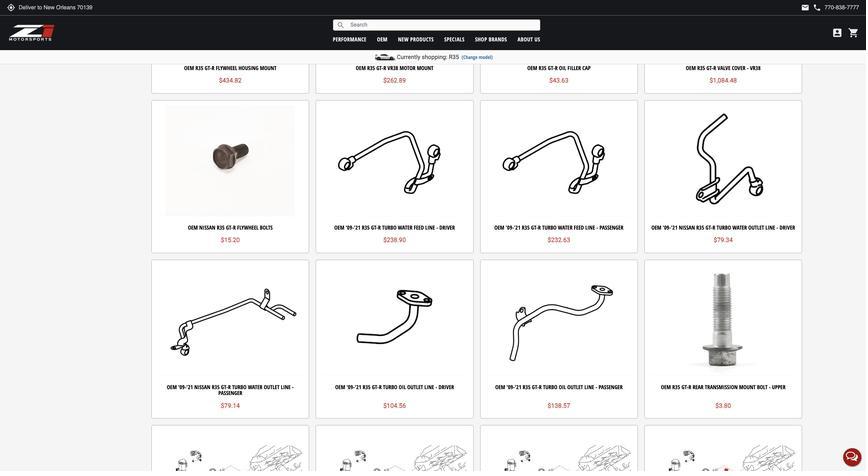 Task type: locate. For each thing, give the bounding box(es) containing it.
mail phone
[[801, 3, 821, 12]]

passenger for oem '09-'21 r35 gt-r turbo water feed line - passenger
[[599, 224, 623, 232]]

turbo up $138.57
[[543, 384, 557, 391]]

account_box link
[[830, 27, 845, 38]]

1 horizontal spatial mount
[[417, 64, 433, 72]]

oil
[[559, 64, 566, 72], [399, 384, 406, 391], [559, 384, 566, 391]]

feed for driver
[[414, 224, 424, 232]]

nissan
[[199, 224, 215, 232], [679, 224, 695, 232], [194, 384, 210, 391]]

oil up $138.57
[[559, 384, 566, 391]]

oem for oem r35 gt-r vr38 motor mount
[[356, 64, 366, 72]]

shopping_cart link
[[846, 27, 859, 38]]

mount left the bolt
[[739, 384, 756, 391]]

0 horizontal spatial vr38
[[387, 64, 398, 72]]

1 feed from the left
[[414, 224, 424, 232]]

oem for oem r35 gt-r valve cover - vr38
[[686, 64, 696, 72]]

flywheel
[[216, 64, 237, 72], [237, 224, 258, 232]]

motor
[[400, 64, 415, 72]]

r inside oem '09-'21 nissan r35 gt-r turbo water outlet line - passenger
[[228, 384, 231, 391]]

gt- inside oem '09-'21 nissan r35 gt-r turbo water outlet line - passenger
[[221, 384, 228, 391]]

products
[[410, 35, 434, 43]]

line inside oem '09-'21 nissan r35 gt-r turbo water outlet line - passenger
[[281, 384, 291, 391]]

2 feed from the left
[[574, 224, 584, 232]]

oem r35 gt-r flywheel housing mount
[[184, 64, 276, 72]]

shop brands
[[475, 35, 507, 43]]

oem for oem r35 gt-r rear transmission mount bolt - upper
[[661, 384, 671, 391]]

oem for oem '09-'21 r35 gt-r turbo water feed line - driver
[[334, 224, 344, 232]]

my_location
[[7, 3, 15, 12]]

0 horizontal spatial mount
[[260, 64, 276, 72]]

bolt
[[757, 384, 768, 391]]

line for oem '09-'21 r35 gt-r turbo water feed line - driver
[[425, 224, 435, 232]]

1 vr38 from the left
[[387, 64, 398, 72]]

'21 for oem '09-'21 nissan r35 gt-r turbo water outlet line - passenger
[[186, 384, 193, 391]]

oem r35 gt-r vr38 motor mount
[[356, 64, 433, 72]]

passenger
[[599, 224, 623, 232], [599, 384, 623, 391], [218, 390, 242, 397]]

nissan inside oem '09-'21 nissan r35 gt-r turbo water outlet line - passenger
[[194, 384, 210, 391]]

outlet
[[748, 224, 764, 232], [264, 384, 280, 391], [407, 384, 423, 391], [567, 384, 583, 391]]

'09- inside oem '09-'21 nissan r35 gt-r turbo water outlet line - passenger
[[178, 384, 186, 391]]

'21 for oem '09-'21 r35 gt-r turbo water feed line - driver
[[354, 224, 360, 232]]

driver for oem '09-'21 r35 gt-r turbo water feed line - driver
[[439, 224, 455, 232]]

'09- for oem '09-'21 r35 gt-r turbo water feed line - passenger
[[506, 224, 514, 232]]

r35
[[449, 54, 459, 60], [195, 64, 203, 72], [367, 64, 375, 72], [539, 64, 546, 72], [697, 64, 705, 72], [217, 224, 225, 232], [362, 224, 370, 232], [522, 224, 530, 232], [696, 224, 704, 232], [212, 384, 220, 391], [363, 384, 371, 391], [523, 384, 531, 391], [672, 384, 680, 391]]

water inside oem '09-'21 nissan r35 gt-r turbo water outlet line - passenger
[[248, 384, 262, 391]]

valve
[[718, 64, 730, 72]]

(change model) link
[[462, 54, 493, 60]]

turbo up $79.34
[[717, 224, 731, 232]]

$3.80
[[715, 402, 731, 410]]

2 vr38 from the left
[[750, 64, 761, 72]]

mount right housing
[[260, 64, 276, 72]]

r
[[212, 64, 214, 72], [383, 64, 386, 72], [555, 64, 558, 72], [713, 64, 716, 72], [233, 224, 236, 232], [378, 224, 381, 232], [538, 224, 541, 232], [713, 224, 715, 232], [228, 384, 231, 391], [379, 384, 382, 391], [539, 384, 542, 391], [688, 384, 691, 391]]

mail
[[801, 3, 809, 12]]

'21
[[354, 224, 360, 232], [514, 224, 520, 232], [671, 224, 677, 232], [186, 384, 193, 391], [355, 384, 361, 391], [515, 384, 521, 391]]

turbo inside oem '09-'21 nissan r35 gt-r turbo water outlet line - passenger
[[232, 384, 246, 391]]

vr38 right cover
[[750, 64, 761, 72]]

$262.89
[[383, 77, 406, 84]]

1 horizontal spatial feed
[[574, 224, 584, 232]]

-
[[747, 64, 749, 72], [436, 224, 438, 232], [596, 224, 598, 232], [777, 224, 778, 232], [292, 384, 294, 391], [435, 384, 437, 391], [595, 384, 597, 391], [769, 384, 771, 391]]

turbo up the $238.90
[[382, 224, 396, 232]]

$15.20
[[221, 237, 240, 244]]

flywheel up $434.82
[[216, 64, 237, 72]]

'21 inside oem '09-'21 nissan r35 gt-r turbo water outlet line - passenger
[[186, 384, 193, 391]]

nissan for oem '09-'21 nissan r35 gt-r turbo water outlet line - driver
[[679, 224, 695, 232]]

1 vertical spatial flywheel
[[237, 224, 258, 232]]

shopping:
[[422, 54, 447, 60]]

(change
[[462, 54, 478, 60]]

cap
[[582, 64, 591, 72]]

about us
[[518, 35, 540, 43]]

turbo up $104.56
[[383, 384, 397, 391]]

'21 for oem '09-'21 r35 gt-r turbo oil outlet line - driver
[[355, 384, 361, 391]]

mail link
[[801, 3, 809, 12]]

currently shopping: r35 (change model)
[[397, 54, 493, 60]]

shop brands link
[[475, 35, 507, 43]]

gt-
[[205, 64, 212, 72], [376, 64, 383, 72], [548, 64, 555, 72], [706, 64, 713, 72], [226, 224, 233, 232], [371, 224, 378, 232], [531, 224, 538, 232], [706, 224, 713, 232], [221, 384, 228, 391], [372, 384, 379, 391], [532, 384, 539, 391], [681, 384, 688, 391]]

turbo up $79.14
[[232, 384, 246, 391]]

flywheel left bolts
[[237, 224, 258, 232]]

shop
[[475, 35, 487, 43]]

turbo up $232.63
[[542, 224, 557, 232]]

rear
[[693, 384, 703, 391]]

feed
[[414, 224, 424, 232], [574, 224, 584, 232]]

'21 for oem '09-'21 r35 gt-r turbo water feed line - passenger
[[514, 224, 520, 232]]

oem r35 gt-r rear transmission mount bolt - upper
[[661, 384, 786, 391]]

filler
[[568, 64, 581, 72]]

'21 for oem '09-'21 nissan r35 gt-r turbo water outlet line - driver
[[671, 224, 677, 232]]

oem inside oem '09-'21 nissan r35 gt-r turbo water outlet line - passenger
[[167, 384, 177, 391]]

vr38 up $262.89
[[387, 64, 398, 72]]

driver
[[439, 224, 455, 232], [780, 224, 795, 232], [439, 384, 454, 391]]

oem '09-'21 r35 gt-r turbo oil outlet line - driver
[[335, 384, 454, 391]]

0 horizontal spatial feed
[[414, 224, 424, 232]]

oil up $104.56
[[399, 384, 406, 391]]

turbo
[[382, 224, 396, 232], [542, 224, 557, 232], [717, 224, 731, 232], [232, 384, 246, 391], [383, 384, 397, 391], [543, 384, 557, 391]]

2 horizontal spatial mount
[[739, 384, 756, 391]]

mount down shopping:
[[417, 64, 433, 72]]

1 horizontal spatial vr38
[[750, 64, 761, 72]]

search
[[337, 21, 345, 29]]

oem '09-'21 nissan r35 gt-r turbo water outlet line - passenger
[[167, 384, 294, 397]]

water
[[398, 224, 412, 232], [558, 224, 572, 232], [732, 224, 747, 232], [248, 384, 262, 391]]

'09- for oem '09-'21 nissan r35 gt-r turbo water outlet line - passenger
[[178, 384, 186, 391]]

passenger for oem '09-'21 r35 gt-r turbo oil outlet line - passenger
[[599, 384, 623, 391]]

oem
[[377, 35, 387, 43], [184, 64, 194, 72], [356, 64, 366, 72], [527, 64, 537, 72], [686, 64, 696, 72], [188, 224, 198, 232], [334, 224, 344, 232], [494, 224, 504, 232], [651, 224, 661, 232], [167, 384, 177, 391], [335, 384, 345, 391], [495, 384, 505, 391], [661, 384, 671, 391]]

oem for oem '09-'21 nissan r35 gt-r turbo water outlet line - driver
[[651, 224, 661, 232]]

passenger inside oem '09-'21 nissan r35 gt-r turbo water outlet line - passenger
[[218, 390, 242, 397]]

line
[[425, 224, 435, 232], [585, 224, 595, 232], [765, 224, 775, 232], [281, 384, 291, 391], [424, 384, 434, 391], [584, 384, 594, 391]]

mount
[[260, 64, 276, 72], [417, 64, 433, 72], [739, 384, 756, 391]]

'09- for oem '09-'21 r35 gt-r turbo oil outlet line - passenger
[[507, 384, 515, 391]]

housing
[[239, 64, 259, 72]]

vr38
[[387, 64, 398, 72], [750, 64, 761, 72]]

'09-
[[346, 224, 354, 232], [506, 224, 514, 232], [663, 224, 671, 232], [178, 384, 186, 391], [347, 384, 355, 391], [507, 384, 515, 391]]

turbo for oem '09-'21 r35 gt-r turbo oil outlet line - driver
[[383, 384, 397, 391]]

'09- for oem '09-'21 r35 gt-r turbo oil outlet line - driver
[[347, 384, 355, 391]]

line for oem '09-'21 r35 gt-r turbo water feed line - passenger
[[585, 224, 595, 232]]



Task type: describe. For each thing, give the bounding box(es) containing it.
performance
[[333, 35, 366, 43]]

new products
[[398, 35, 434, 43]]

turbo for oem '09-'21 r35 gt-r turbo water feed line - driver
[[382, 224, 396, 232]]

mount for transmission
[[739, 384, 756, 391]]

mount for housing
[[260, 64, 276, 72]]

r35 inside oem '09-'21 nissan r35 gt-r turbo water outlet line - passenger
[[212, 384, 220, 391]]

bolts
[[260, 224, 273, 232]]

$1,084.48
[[710, 77, 737, 84]]

turbo for oem '09-'21 r35 gt-r turbo water feed line - passenger
[[542, 224, 557, 232]]

shopping_cart
[[848, 27, 859, 38]]

oem for oem r35 gt-r oil filler cap
[[527, 64, 537, 72]]

brands
[[489, 35, 507, 43]]

oem for oem '09-'21 r35 gt-r turbo water feed line - passenger
[[494, 224, 504, 232]]

about
[[518, 35, 533, 43]]

phone link
[[813, 3, 859, 12]]

$434.82
[[219, 77, 242, 84]]

'09- for oem '09-'21 r35 gt-r turbo water feed line - driver
[[346, 224, 354, 232]]

outlet inside oem '09-'21 nissan r35 gt-r turbo water outlet line - passenger
[[264, 384, 280, 391]]

line for oem '09-'21 r35 gt-r turbo oil outlet line - passenger
[[584, 384, 594, 391]]

performance link
[[333, 35, 366, 43]]

'21 for oem '09-'21 r35 gt-r turbo oil outlet line - passenger
[[515, 384, 521, 391]]

specials link
[[444, 35, 465, 43]]

oem for oem link
[[377, 35, 387, 43]]

$104.56
[[383, 402, 406, 410]]

oem for oem '09-'21 r35 gt-r turbo oil outlet line - driver
[[335, 384, 345, 391]]

driver for oem '09-'21 r35 gt-r turbo oil outlet line - driver
[[439, 384, 454, 391]]

currently
[[397, 54, 420, 60]]

0 vertical spatial flywheel
[[216, 64, 237, 72]]

line for oem '09-'21 r35 gt-r turbo oil outlet line - driver
[[424, 384, 434, 391]]

oem r35 gt-r oil filler cap
[[527, 64, 591, 72]]

mount for motor
[[417, 64, 433, 72]]

account_box
[[832, 27, 843, 38]]

phone
[[813, 3, 821, 12]]

specials
[[444, 35, 465, 43]]

oem for oem nissan r35 gt-r flywheel bolts
[[188, 224, 198, 232]]

oil for oem '09-'21 r35 gt-r turbo oil outlet line - passenger
[[559, 384, 566, 391]]

upper
[[772, 384, 786, 391]]

nissan for oem '09-'21 nissan r35 gt-r turbo water outlet line - passenger
[[194, 384, 210, 391]]

$79.14
[[221, 402, 240, 410]]

us
[[534, 35, 540, 43]]

$43.63
[[549, 77, 568, 84]]

oem nissan r35 gt-r flywheel bolts
[[188, 224, 273, 232]]

z1 motorsports logo image
[[9, 24, 55, 41]]

model)
[[479, 54, 493, 60]]

$138.57
[[548, 402, 570, 410]]

about us link
[[518, 35, 540, 43]]

turbo for oem '09-'21 r35 gt-r turbo oil outlet line - passenger
[[543, 384, 557, 391]]

oem r35 gt-r valve cover - vr38
[[686, 64, 761, 72]]

oem link
[[377, 35, 387, 43]]

cover
[[732, 64, 745, 72]]

$79.34
[[714, 237, 733, 244]]

'09- for oem '09-'21 nissan r35 gt-r turbo water outlet line - driver
[[663, 224, 671, 232]]

new
[[398, 35, 409, 43]]

- inside oem '09-'21 nissan r35 gt-r turbo water outlet line - passenger
[[292, 384, 294, 391]]

$238.90
[[383, 237, 406, 244]]

oem '09-'21 r35 gt-r turbo water feed line - driver
[[334, 224, 455, 232]]

oem for oem r35 gt-r flywheel housing mount
[[184, 64, 194, 72]]

$232.63
[[548, 237, 570, 244]]

oem for oem '09-'21 r35 gt-r turbo oil outlet line - passenger
[[495, 384, 505, 391]]

oil left filler
[[559, 64, 566, 72]]

oem '09-'21 r35 gt-r turbo water feed line - passenger
[[494, 224, 623, 232]]

Search search field
[[345, 20, 540, 30]]

oem '09-'21 nissan r35 gt-r turbo water outlet line - driver
[[651, 224, 795, 232]]

oil for oem '09-'21 r35 gt-r turbo oil outlet line - driver
[[399, 384, 406, 391]]

new products link
[[398, 35, 434, 43]]

transmission
[[705, 384, 738, 391]]

feed for passenger
[[574, 224, 584, 232]]

oem for oem '09-'21 nissan r35 gt-r turbo water outlet line - passenger
[[167, 384, 177, 391]]

oem '09-'21 r35 gt-r turbo oil outlet line - passenger
[[495, 384, 623, 391]]



Task type: vqa. For each thing, say whether or not it's contained in the screenshot.


